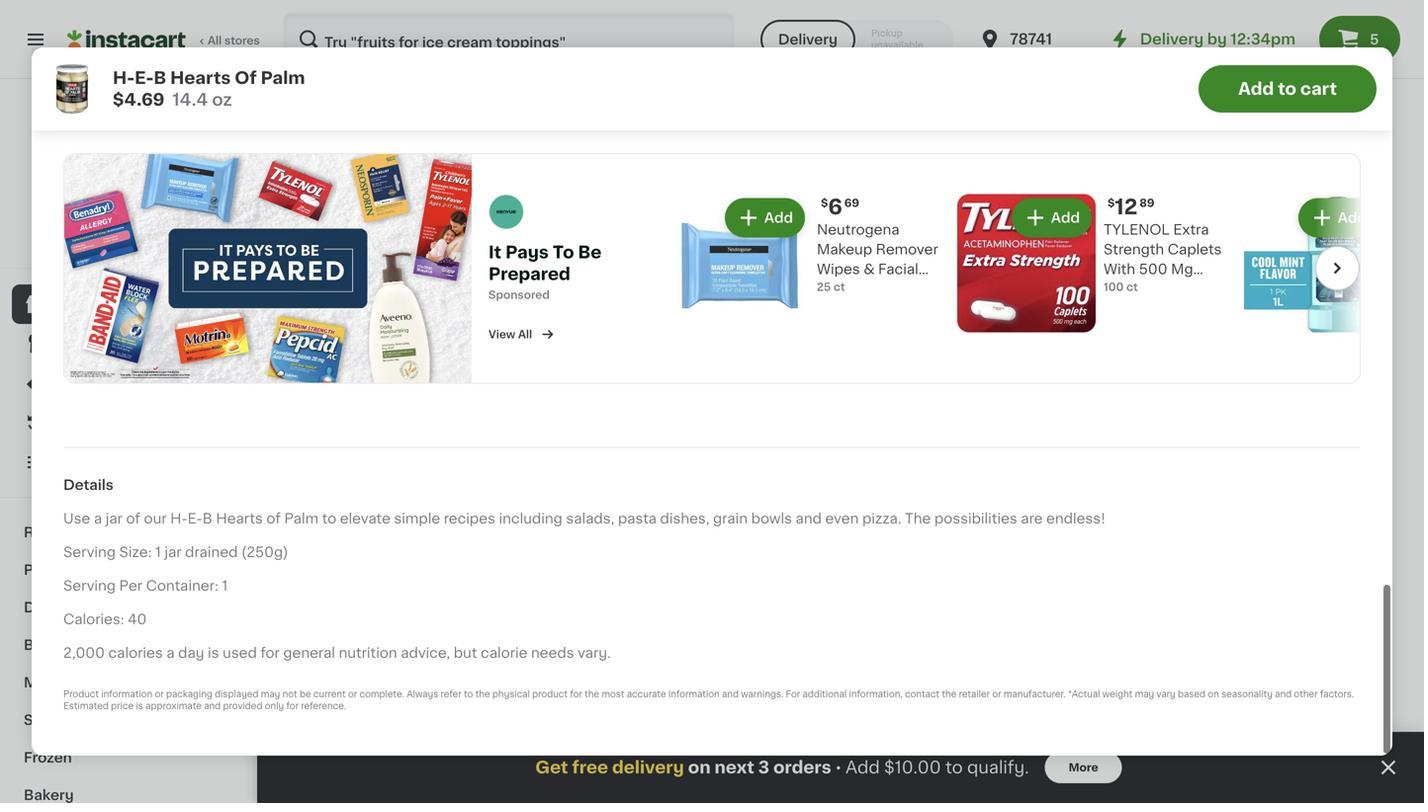 Task type: describe. For each thing, give the bounding box(es) containing it.
12
[[1115, 197, 1137, 218]]

0
[[492, 132, 507, 153]]

tylenol
[[1104, 223, 1170, 237]]

shop
[[55, 298, 92, 312]]

it pays to be prepared spo nsored
[[489, 244, 602, 301]]

59
[[509, 133, 523, 144]]

b inside h-e-b select ingredients whole artichoke hearts 14.11 oz many in stock
[[1190, 37, 1199, 51]]

higher
[[45, 220, 83, 231]]

serving for serving per container: 1
[[63, 580, 116, 594]]

pasta
[[618, 512, 657, 526]]

h- inside h-e-b select ingredients tomato sauce 8 oz
[[481, 158, 498, 172]]

0 horizontal spatial many in stock
[[83, 96, 161, 106]]

calorie
[[481, 647, 527, 661]]

add button inside add link
[[1300, 200, 1377, 236]]

the
[[905, 512, 931, 526]]

product
[[63, 691, 99, 700]]

delivery by 12:34pm
[[1140, 32, 1295, 46]]

add to cart
[[1238, 81, 1337, 97]]

provided
[[223, 703, 262, 712]]

b for h-e-b
[[137, 197, 148, 211]]

beans,
[[520, 542, 567, 556]]

2 vertical spatial for
[[286, 703, 299, 712]]

$ for 1
[[326, 133, 334, 144]]

h-e-b select ingredients tomato sauce 8 oz
[[481, 158, 615, 228]]

oz inside h-e-b hearts of palm $4.69 14.4 oz
[[212, 91, 232, 108]]

elevate
[[340, 512, 390, 526]]

view all
[[489, 330, 532, 340]]

of for jar
[[126, 512, 140, 526]]

& for eggs
[[66, 601, 77, 615]]

produce
[[24, 564, 84, 578]]

and left other
[[1275, 691, 1292, 700]]

and left even
[[796, 512, 822, 526]]

bean
[[548, 483, 584, 496]]

e- inside h-e-b select ingredients whole artichoke hearts 14.11 oz many in stock
[[1175, 37, 1190, 51]]

current
[[313, 691, 346, 700]]

hearts inside h-e-b hearts of palm $4.69 14.4 oz
[[170, 70, 231, 87]]

14.5
[[282, 76, 305, 87]]

1 horizontal spatial jar
[[165, 546, 182, 560]]

product information or packaging displayed may not be current or complete. always refer to the physical product for the most accurate information and warnings. for additional information, contact the retailer or manufacturer. *actual weight may vary based on seasonality and other factors. estimated price is approximate and provided only for reference.
[[63, 691, 1354, 712]]

delivery
[[612, 760, 684, 777]]

makeup
[[817, 243, 872, 257]]

100
[[1104, 282, 1124, 293]]

is inside the product information or packaging displayed may not be current or complete. always refer to the physical product for the most accurate information and warnings. for additional information, contact the retailer or manufacturer. *actual weight may vary based on seasonality and other factors. estimated price is approximate and provided only for reference.
[[136, 703, 143, 712]]

e- up 59
[[518, 37, 533, 51]]

dairy
[[24, 601, 62, 615]]

to inside button
[[1278, 81, 1296, 97]]

e- for h-e-b hearts of palm $4.69 14.4 oz
[[135, 70, 154, 87]]

1 h-e-b select ingredients tomato paste from the left
[[720, 37, 892, 70]]

hearts inside "golden farms hearts of palm, salad cuts 14.5 oz"
[[383, 37, 429, 51]]

beverages link
[[12, 627, 240, 665]]

with
[[1104, 263, 1135, 277]]

pays
[[505, 244, 549, 261]]

tomato for second h-e-b select ingredients tomato paste button from right
[[501, 57, 553, 70]]

to left elevate
[[322, 512, 336, 526]]

hearts inside h-e-b select ingredients whole artichoke hearts 14.11 oz many in stock
[[1275, 57, 1322, 70]]

recipes
[[24, 526, 82, 540]]

details
[[63, 479, 114, 493]]

low
[[393, 178, 422, 192]]

always
[[407, 691, 438, 700]]

tomato inside h-e-b select ingredients tomato sauce 8 oz
[[563, 178, 615, 192]]

b inside h-e-b select ingredients tomato sauce 8 oz
[[513, 158, 522, 172]]

dude
[[481, 502, 518, 516]]

& for seafood
[[64, 676, 75, 690]]

displayed
[[215, 691, 259, 700]]

mg
[[1171, 263, 1193, 277]]

facial
[[878, 263, 918, 277]]

many in stock for 1
[[342, 237, 420, 248]]

h- inside h-e-b hearts of palm $4.69 14.4 oz
[[113, 70, 135, 87]]

oz inside h-e-b select ingredients whole artichoke hearts 14.11 oz many in stock
[[1184, 76, 1197, 87]]

& inside neutrogena makeup remover wipes & facial cleansing towelettes
[[864, 263, 875, 277]]

select inside h-e-b select ingredients whole artichoke hearts 14.11 oz many in stock
[[1203, 37, 1247, 51]]

3
[[758, 760, 769, 777]]

b for 1st h-e-b select ingredients tomato paste button from the right
[[752, 37, 761, 51]]

*actual
[[1068, 691, 1100, 700]]

ingredients inside h-e-b select ingredients whole artichoke hearts 14.11 oz many in stock
[[1251, 37, 1330, 51]]

candy
[[94, 714, 141, 728]]

treatment tracker modal dialog
[[257, 733, 1424, 804]]

product group containing 0
[[481, 0, 623, 254]]

complete.
[[359, 691, 404, 700]]

1 may from the left
[[261, 691, 280, 700]]

holiday baking
[[297, 647, 461, 668]]

ct for 6
[[834, 282, 845, 293]]

delivery for delivery
[[778, 33, 838, 46]]

select inside h-e-b select ingredients quartered artichoke hearts
[[984, 37, 1028, 51]]

h-e-b select ingredients quartered artichoke hearts
[[939, 37, 1131, 70]]

beverages
[[24, 639, 99, 653]]

ingredients inside h-e-b select ingredients tomato sauce 8 oz
[[481, 178, 560, 192]]

palm up the (250g)
[[284, 512, 318, 526]]

beans
[[379, 198, 422, 212]]

meat
[[24, 676, 60, 690]]

palm for h-e-b hearts of palm $4.69 14.4 oz
[[261, 70, 305, 87]]

cleansing
[[817, 283, 886, 296]]

use
[[63, 512, 90, 526]]

on inside treatment tracker modal dialog
[[688, 760, 711, 777]]

add to cart button
[[1199, 65, 1377, 113]]

sodium
[[322, 198, 375, 212]]

price
[[111, 703, 134, 712]]

15.5
[[322, 217, 345, 228]]

2,000
[[63, 647, 105, 661]]

and down packaging
[[204, 703, 221, 712]]

e- for h-e-b hearts of palm 14.4 oz
[[340, 483, 355, 496]]

be
[[578, 244, 602, 261]]

our
[[144, 512, 167, 526]]

all stores
[[208, 35, 260, 46]]

h-e-b select ingredients whole artichoke hearts 14.11 oz many in stock
[[1158, 37, 1330, 106]]

add link
[[1244, 195, 1424, 333]]

$ for 0
[[485, 133, 492, 144]]

artichoke for whole
[[1205, 57, 1272, 70]]

25 ct
[[817, 282, 845, 293]]

2 information from the left
[[668, 691, 720, 700]]

1 vertical spatial a
[[166, 647, 175, 661]]

25
[[817, 282, 831, 293]]

possibilities
[[934, 512, 1017, 526]]

factors.
[[1320, 691, 1354, 700]]

palm,
[[282, 57, 320, 70]]

stock down the h-e-b quartered marinated artichoke hearts 7.5 oz
[[130, 96, 161, 106]]

salads,
[[566, 512, 614, 526]]

sauce
[[481, 198, 524, 212]]

eggs
[[80, 601, 116, 615]]

of for h-e-b hearts of palm 14.4 oz
[[419, 483, 436, 496]]

meat & seafood link
[[12, 665, 240, 702]]

tomato for 1st h-e-b select ingredients tomato paste button from the right
[[720, 57, 772, 70]]

only
[[265, 703, 284, 712]]

information,
[[849, 691, 903, 700]]

stock down the beans
[[389, 237, 420, 248]]

6
[[828, 197, 842, 218]]

get free delivery on next 3 orders • add $10.00 to qualify.
[[535, 760, 1029, 777]]

product group containing serious bean co dude perfect jalapeno & bacon pinto beans, fully cooked
[[481, 304, 623, 596]]

recipes link
[[12, 514, 240, 552]]

many down instacart logo
[[83, 96, 114, 106]]

general
[[283, 647, 335, 661]]

central market garbanzo low sodium beans 15.5 oz
[[322, 158, 425, 228]]

2 h-e-b select ingredients tomato paste from the left
[[501, 37, 673, 70]]

0 horizontal spatial a
[[94, 512, 102, 526]]

ct for 12
[[1126, 282, 1138, 293]]

pizza.
[[862, 512, 901, 526]]

many down 15.5
[[342, 237, 373, 248]]

market
[[377, 158, 425, 172]]

serious
[[481, 483, 545, 496]]

2 vertical spatial 1
[[222, 580, 228, 594]]

product group containing add
[[322, 304, 465, 559]]

extra
[[1173, 223, 1209, 237]]

more
[[1069, 763, 1098, 774]]

in left to
[[534, 237, 544, 248]]

snacks & candy link
[[12, 702, 240, 740]]

1 or from the left
[[155, 691, 164, 700]]

stock up prepared
[[547, 237, 578, 248]]

2 paste from the left
[[557, 57, 596, 70]]

many inside h-e-b select ingredients whole artichoke hearts 14.11 oz many in stock
[[1177, 96, 1209, 106]]

in down the beans
[[376, 237, 386, 248]]

oz inside central market garbanzo low sodium beans 15.5 oz
[[347, 217, 360, 228]]

& for candy
[[79, 714, 90, 728]]

to
[[553, 244, 574, 261]]

shop link
[[12, 285, 240, 324]]

store
[[128, 220, 158, 231]]

1 horizontal spatial all
[[518, 330, 532, 340]]

artichoke inside the h-e-b quartered marinated artichoke hearts 7.5 oz
[[63, 57, 130, 70]]



Task type: locate. For each thing, give the bounding box(es) containing it.
oz inside the h-e-b quartered marinated artichoke hearts 7.5 oz
[[82, 76, 95, 87]]

delivery for delivery by 12:34pm
[[1140, 32, 1204, 46]]

artichoke inside h-e-b select ingredients quartered artichoke hearts
[[1014, 57, 1081, 70]]

1 vertical spatial of
[[419, 483, 436, 496]]

89 up the central
[[345, 133, 360, 144]]

stock
[[130, 96, 161, 106], [1224, 96, 1255, 106], [389, 237, 420, 248], [547, 237, 578, 248]]

e- left delivery button
[[737, 37, 752, 51]]

and left warnings.
[[722, 691, 739, 700]]

to right $10.00
[[945, 760, 963, 777]]

& up cleansing
[[864, 263, 875, 277]]

1 ct from the left
[[834, 282, 845, 293]]

towelettes
[[817, 302, 893, 316]]

bacon
[[563, 522, 607, 536]]

pinto
[[481, 542, 517, 556]]

warnings.
[[741, 691, 783, 700]]

0 horizontal spatial artichoke
[[63, 57, 130, 70]]

jar up container:
[[165, 546, 182, 560]]

1 the from the left
[[475, 691, 490, 700]]

0 horizontal spatial 1
[[155, 546, 161, 560]]

$ up the central
[[326, 133, 334, 144]]

kenvue it pays to be prepared check the ingredients in your medicine use only 1 product that contains acetominophen at a time band-aid is a registered trademark. mcneil consumer pharmaceuticals co. 2023 use products only as directed. jjci 2023 image
[[64, 154, 472, 383]]

0 vertical spatial on
[[1208, 691, 1219, 700]]

e- inside h-e-b hearts of palm $4.69 14.4 oz
[[135, 70, 154, 87]]

$10.00
[[884, 760, 941, 777]]

of right farms
[[433, 37, 447, 51]]

2 artichoke from the left
[[1014, 57, 1081, 70]]

serving up eggs on the bottom left
[[63, 580, 116, 594]]

0 horizontal spatial tomato
[[501, 57, 553, 70]]

h-e-b select ingredients tomato paste button
[[501, 0, 704, 113], [720, 0, 923, 113]]

hearts
[[383, 37, 429, 51], [134, 57, 181, 70], [1084, 57, 1131, 70], [1275, 57, 1322, 70], [170, 70, 231, 87], [368, 483, 415, 496], [216, 512, 263, 526]]

oz inside h-e-b select ingredients tomato sauce 8 oz
[[491, 217, 504, 228]]

of inside the h-e-b hearts of palm 14.4 oz
[[419, 483, 436, 496]]

of left our in the bottom left of the page
[[126, 512, 140, 526]]

or up approximate
[[155, 691, 164, 700]]

0 horizontal spatial the
[[475, 691, 490, 700]]

oz down sodium
[[347, 217, 360, 228]]

2 horizontal spatial artichoke
[[1205, 57, 1272, 70]]

1 paste from the left
[[776, 57, 815, 70]]

1 horizontal spatial or
[[348, 691, 357, 700]]

100% satisfaction guarantee
[[51, 240, 210, 251]]

is right day
[[208, 647, 219, 661]]

guarantee
[[152, 240, 210, 251]]

89 inside $ 12 89
[[1139, 198, 1154, 209]]

or
[[155, 691, 164, 700], [348, 691, 357, 700], [992, 691, 1001, 700]]

quartered inside h-e-b select ingredients quartered artichoke hearts
[[939, 57, 1010, 70]]

hearts inside the h-e-b hearts of palm 14.4 oz
[[368, 483, 415, 496]]

many in stock up prepared
[[500, 237, 578, 248]]

b inside h-e-b hearts of palm $4.69 14.4 oz
[[154, 70, 166, 87]]

2 horizontal spatial 1
[[334, 132, 343, 153]]

0 horizontal spatial all
[[208, 35, 222, 46]]

additional
[[802, 691, 847, 700]]

1 vertical spatial 1
[[155, 546, 161, 560]]

1 horizontal spatial many in stock
[[342, 237, 420, 248]]

1 horizontal spatial for
[[286, 703, 299, 712]]

for down the not
[[286, 703, 299, 712]]

89 inside "$ 1 89"
[[345, 133, 360, 144]]

calories: 40
[[63, 613, 147, 627]]

0 horizontal spatial h-e-b select ingredients tomato paste button
[[501, 0, 704, 113]]

of for hearts
[[433, 37, 447, 51]]

vary
[[1157, 691, 1175, 700]]

service type group
[[760, 20, 954, 59]]

frozen
[[24, 752, 72, 765]]

1 vertical spatial for
[[570, 691, 582, 700]]

0 horizontal spatial of
[[235, 70, 257, 87]]

b inside the h-e-b quartered marinated artichoke hearts 7.5 oz
[[96, 37, 106, 51]]

1 vertical spatial jar
[[165, 546, 182, 560]]

artichoke down 78741
[[1014, 57, 1081, 70]]

1 down drained
[[222, 580, 228, 594]]

of
[[235, 70, 257, 87], [419, 483, 436, 496]]

0 horizontal spatial or
[[155, 691, 164, 700]]

to inside treatment tracker modal dialog
[[945, 760, 963, 777]]

b for h-e-b quartered marinated artichoke hearts 7.5 oz
[[96, 37, 106, 51]]

oz down marinated on the top left of page
[[212, 91, 232, 108]]

information right "accurate"
[[668, 691, 720, 700]]

78741 button
[[978, 12, 1097, 67]]

nsored
[[511, 290, 550, 301]]

$ for 6
[[821, 198, 828, 209]]

oz inside "golden farms hearts of palm, salad cuts 14.5 oz"
[[308, 76, 321, 87]]

h-e-b logo image
[[83, 103, 170, 190]]

0 horizontal spatial paste
[[557, 57, 596, 70]]

instacart logo image
[[67, 28, 186, 51]]

1 horizontal spatial information
[[668, 691, 720, 700]]

to inside the product information or packaging displayed may not be current or complete. always refer to the physical product for the most accurate information and warnings. for additional information, contact the retailer or manufacturer. *actual weight may vary based on seasonality and other factors. estimated price is approximate and provided only for reference.
[[464, 691, 473, 700]]

0 horizontal spatial quartered
[[109, 37, 180, 51]]

1 horizontal spatial quartered
[[939, 57, 1010, 70]]

1 horizontal spatial 89
[[1139, 198, 1154, 209]]

day
[[178, 647, 204, 661]]

0 horizontal spatial is
[[136, 703, 143, 712]]

hearts down marinated on the top left of page
[[170, 70, 231, 87]]

14.4 down the h-e-b quartered marinated artichoke hearts 7.5 oz
[[172, 91, 208, 108]]

0 horizontal spatial of
[[126, 512, 140, 526]]

$ for 12
[[1108, 198, 1115, 209]]

for right product
[[570, 691, 582, 700]]

2 horizontal spatial of
[[433, 37, 447, 51]]

h-
[[63, 37, 81, 51], [720, 37, 737, 51], [501, 37, 518, 51], [939, 37, 956, 51], [1158, 37, 1175, 51], [113, 70, 135, 87], [481, 158, 498, 172], [104, 197, 122, 211], [322, 483, 340, 496], [170, 512, 188, 526]]

1 horizontal spatial of
[[266, 512, 281, 526]]

2,000 calories a day is used for general nutrition advice, but calorie needs vary.
[[63, 647, 611, 661]]

add inside treatment tracker modal dialog
[[846, 760, 880, 777]]

0 horizontal spatial delivery
[[778, 33, 838, 46]]

serving down "use"
[[63, 546, 116, 560]]

14.4 inside the h-e-b hearts of palm 14.4 oz
[[322, 522, 345, 533]]

physical
[[492, 691, 530, 700]]

1 vertical spatial all
[[518, 330, 532, 340]]

a left day
[[166, 647, 175, 661]]

on inside the product information or packaging displayed may not be current or complete. always refer to the physical product for the most accurate information and warnings. for additional information, contact the retailer or manufacturer. *actual weight may vary based on seasonality and other factors. estimated price is approximate and provided only for reference.
[[1208, 691, 1219, 700]]

kenvue image
[[489, 195, 524, 230]]

1 vertical spatial quartered
[[939, 57, 1010, 70]]

0 vertical spatial a
[[94, 512, 102, 526]]

1 information from the left
[[101, 691, 152, 700]]

palm left simple
[[322, 502, 357, 516]]

add
[[1238, 81, 1274, 97], [764, 211, 793, 225], [1051, 211, 1080, 225], [1338, 211, 1367, 225], [420, 320, 449, 334], [846, 760, 880, 777]]

deals
[[55, 377, 96, 391]]

oz right "8"
[[491, 217, 504, 228]]

1 artichoke from the left
[[63, 57, 130, 70]]

1 horizontal spatial is
[[208, 647, 219, 661]]

0 vertical spatial for
[[260, 647, 280, 661]]

or right current on the left of the page
[[348, 691, 357, 700]]

2 ct from the left
[[1126, 282, 1138, 293]]

1 up the central
[[334, 132, 343, 153]]

1 vertical spatial serving
[[63, 580, 116, 594]]

endless!
[[1046, 512, 1106, 526]]

the left retailer
[[942, 691, 957, 700]]

e- left 78741
[[956, 37, 971, 51]]

1 vertical spatial 89
[[1139, 198, 1154, 209]]

1 horizontal spatial may
[[1135, 691, 1154, 700]]

but
[[454, 647, 477, 661]]

e- inside h-e-b select ingredients tomato sauce 8 oz
[[498, 158, 513, 172]]

$ left 59
[[485, 133, 492, 144]]

0 vertical spatial 89
[[345, 133, 360, 144]]

higher than in-store prices link
[[45, 218, 207, 233]]

0 vertical spatial 14.4
[[172, 91, 208, 108]]

in down by
[[1211, 96, 1222, 106]]

tylenol extra strength caplets with 500 mg acetaminophen
[[1104, 223, 1222, 296]]

product group containing 1
[[322, 0, 465, 254]]

$ inside $ 6 69
[[821, 198, 828, 209]]

h-e-b select ingredients tomato paste
[[720, 37, 892, 70], [501, 37, 673, 70]]

1 vertical spatial is
[[136, 703, 143, 712]]

oz inside the h-e-b hearts of palm 14.4 oz
[[348, 522, 361, 533]]

artichoke up 7.5
[[63, 57, 130, 70]]

2 horizontal spatial or
[[992, 691, 1001, 700]]

delivery inside button
[[778, 33, 838, 46]]

8
[[481, 217, 488, 228]]

dishes,
[[660, 512, 709, 526]]

manufacturer.
[[1004, 691, 1066, 700]]

$ inside $ 12 89
[[1108, 198, 1115, 209]]

select inside h-e-b select ingredients tomato sauce 8 oz
[[526, 158, 570, 172]]

on right "based"
[[1208, 691, 1219, 700]]

salad
[[324, 57, 362, 70]]

1 horizontal spatial 1
[[222, 580, 228, 594]]

many in stock down the h-e-b quartered marinated artichoke hearts 7.5 oz
[[83, 96, 161, 106]]

prepared
[[489, 266, 570, 283]]

3 artichoke from the left
[[1205, 57, 1272, 70]]

hearts down instacart logo
[[134, 57, 181, 70]]

0 vertical spatial of
[[235, 70, 257, 87]]

0 vertical spatial quartered
[[109, 37, 180, 51]]

for right used
[[260, 647, 280, 661]]

b inside the h-e-b hearts of palm 14.4 oz
[[355, 483, 365, 496]]

the
[[475, 691, 490, 700], [585, 691, 599, 700], [942, 691, 957, 700]]

of inside h-e-b hearts of palm $4.69 14.4 oz
[[235, 70, 257, 87]]

& left eggs on the bottom left
[[66, 601, 77, 615]]

of up simple
[[419, 483, 436, 496]]

$ inside "$ 1 89"
[[326, 133, 334, 144]]

$ up tylenol
[[1108, 198, 1115, 209]]

artichoke inside h-e-b select ingredients whole artichoke hearts 14.11 oz many in stock
[[1205, 57, 1272, 70]]

bowls
[[751, 512, 792, 526]]

to
[[1278, 81, 1296, 97], [322, 512, 336, 526], [464, 691, 473, 700], [945, 760, 963, 777]]

2 the from the left
[[585, 691, 599, 700]]

many in stock for 0
[[500, 237, 578, 248]]

1 horizontal spatial delivery
[[1140, 32, 1204, 46]]

b
[[752, 37, 761, 51], [533, 37, 543, 51], [971, 37, 980, 51], [1190, 37, 1199, 51], [513, 158, 522, 172]]

500
[[1139, 263, 1167, 277]]

is
[[208, 647, 219, 661], [136, 703, 143, 712]]

quartered up $4.69
[[109, 37, 180, 51]]

3 the from the left
[[942, 691, 957, 700]]

ingredients
[[813, 37, 892, 51], [594, 37, 673, 51], [1032, 37, 1111, 51], [1251, 37, 1330, 51], [481, 178, 560, 192]]

the left physical
[[475, 691, 490, 700]]

2 serving from the top
[[63, 580, 116, 594]]

palm inside the h-e-b hearts of palm 14.4 oz
[[322, 502, 357, 516]]

hearts up cuts
[[383, 37, 429, 51]]

12:34pm
[[1230, 32, 1295, 46]]

$ 12 89
[[1108, 197, 1154, 218]]

1 vertical spatial on
[[688, 760, 711, 777]]

1 serving from the top
[[63, 546, 116, 560]]

may up only
[[261, 691, 280, 700]]

hearts up add to cart
[[1275, 57, 1322, 70]]

accurate
[[627, 691, 666, 700]]

product group
[[322, 0, 465, 254], [481, 0, 623, 254], [322, 304, 465, 559], [481, 304, 623, 596], [1032, 709, 1201, 804], [1216, 709, 1384, 804]]

most
[[602, 691, 624, 700]]

of down "stores"
[[235, 70, 257, 87]]

to right refer
[[464, 691, 473, 700]]

None search field
[[283, 12, 735, 67]]

product
[[532, 691, 568, 700]]

delivery inside "link"
[[1140, 32, 1204, 46]]

jalapeno
[[481, 522, 545, 536]]

ct right 100
[[1126, 282, 1138, 293]]

to left cart
[[1278, 81, 1296, 97]]

stock inside h-e-b select ingredients whole artichoke hearts 14.11 oz many in stock
[[1224, 96, 1255, 106]]

a right "use"
[[94, 512, 102, 526]]

2 horizontal spatial for
[[570, 691, 582, 700]]

14.4 inside h-e-b hearts of palm $4.69 14.4 oz
[[172, 91, 208, 108]]

& up product
[[64, 676, 75, 690]]

many in stock down the beans
[[342, 237, 420, 248]]

14.11
[[1158, 76, 1182, 87]]

14.4 left simple
[[322, 522, 345, 533]]

stock down "delivery by 12:34pm"
[[1224, 96, 1255, 106]]

qualify.
[[967, 760, 1029, 777]]

b for h-e-b hearts of palm $4.69 14.4 oz
[[154, 70, 166, 87]]

of inside "golden farms hearts of palm, salad cuts 14.5 oz"
[[433, 37, 447, 51]]

0 vertical spatial jar
[[106, 512, 123, 526]]

1 horizontal spatial the
[[585, 691, 599, 700]]

2 may from the left
[[1135, 691, 1154, 700]]

oz right 7.5
[[82, 76, 95, 87]]

3 or from the left
[[992, 691, 1001, 700]]

2 or from the left
[[348, 691, 357, 700]]

information up the price
[[101, 691, 152, 700]]

or right retailer
[[992, 691, 1001, 700]]

1 horizontal spatial ct
[[1126, 282, 1138, 293]]

in down the h-e-b quartered marinated artichoke hearts 7.5 oz
[[117, 96, 127, 106]]

0 horizontal spatial on
[[688, 760, 711, 777]]

100 ct
[[1104, 282, 1138, 293]]

palm inside h-e-b hearts of palm $4.69 14.4 oz
[[261, 70, 305, 87]]

serving for serving size: 1 jar drained (250g)
[[63, 546, 116, 560]]

oz left simple
[[348, 522, 361, 533]]

89
[[345, 133, 360, 144], [1139, 198, 1154, 209]]

1 horizontal spatial a
[[166, 647, 175, 661]]

hearts up the (250g)
[[216, 512, 263, 526]]

h- inside the h-e-b quartered marinated artichoke hearts 7.5 oz
[[63, 37, 81, 51]]

neutrogena
[[817, 223, 899, 237]]

frozen link
[[12, 740, 240, 777]]

quartered down 78741
[[939, 57, 1010, 70]]

wipes
[[817, 263, 860, 277]]

all left "stores"
[[208, 35, 222, 46]]

weight
[[1102, 691, 1133, 700]]

may left vary
[[1135, 691, 1154, 700]]

2 horizontal spatial many in stock
[[500, 237, 578, 248]]

golden
[[282, 37, 333, 51]]

hearts left 'whole'
[[1084, 57, 1131, 70]]

palm for h-e-b hearts of palm 14.4 oz
[[322, 502, 357, 516]]

quartered inside the h-e-b quartered marinated artichoke hearts 7.5 oz
[[109, 37, 180, 51]]

spo
[[489, 290, 511, 301]]

1 horizontal spatial of
[[419, 483, 436, 496]]

dairy & eggs
[[24, 601, 116, 615]]

free
[[572, 760, 608, 777]]

neutrogena makeup remover wipes & facial cleansing towelettes
[[817, 223, 938, 316]]

paste
[[776, 57, 815, 70], [557, 57, 596, 70]]

a
[[94, 512, 102, 526], [166, 647, 175, 661]]

0 vertical spatial serving
[[63, 546, 116, 560]]

0 vertical spatial is
[[208, 647, 219, 661]]

0 horizontal spatial 14.4
[[172, 91, 208, 108]]

get
[[535, 760, 568, 777]]

0 vertical spatial 1
[[334, 132, 343, 153]]

e- for h-e-b
[[122, 197, 137, 211]]

1 horizontal spatial tomato
[[563, 178, 615, 192]]

is right the price
[[136, 703, 143, 712]]

in inside h-e-b select ingredients whole artichoke hearts 14.11 oz many in stock
[[1211, 96, 1222, 106]]

next
[[714, 760, 754, 777]]

h- inside h-e-b select ingredients quartered artichoke hearts
[[939, 37, 956, 51]]

1 h-e-b select ingredients tomato paste button from the left
[[501, 0, 704, 113]]

0 vertical spatial all
[[208, 35, 222, 46]]

0 horizontal spatial may
[[261, 691, 280, 700]]

item carousel region
[[297, 638, 1384, 804]]

b inside h-e-b select ingredients quartered artichoke hearts
[[971, 37, 980, 51]]

hearts inside the h-e-b quartered marinated artichoke hearts 7.5 oz
[[134, 57, 181, 70]]

ingredients inside h-e-b select ingredients quartered artichoke hearts
[[1032, 37, 1111, 51]]

oz down 'whole'
[[1184, 76, 1197, 87]]

b for h-e-b select ingredients quartered artichoke hearts button
[[971, 37, 980, 51]]

0 horizontal spatial 89
[[345, 133, 360, 144]]

delivery button
[[760, 20, 855, 59]]

& down perfect
[[548, 522, 559, 536]]

h- inside h-e-b select ingredients whole artichoke hearts 14.11 oz many in stock
[[1158, 37, 1175, 51]]

2 horizontal spatial the
[[942, 691, 957, 700]]

0 horizontal spatial jar
[[106, 512, 123, 526]]

artichoke for quartered
[[1014, 57, 1081, 70]]

& down estimated
[[79, 714, 90, 728]]

deals link
[[12, 364, 240, 403]]

on left next
[[688, 760, 711, 777]]

e- up 'whole'
[[1175, 37, 1190, 51]]

1 horizontal spatial h-e-b select ingredients tomato paste button
[[720, 0, 923, 113]]

1 horizontal spatial artichoke
[[1014, 57, 1081, 70]]

89 right 12
[[1139, 198, 1154, 209]]

not
[[282, 691, 297, 700]]

orders
[[773, 760, 831, 777]]

many
[[83, 96, 114, 106], [1177, 96, 1209, 106], [342, 237, 373, 248], [500, 237, 532, 248]]

0 horizontal spatial h-e-b select ingredients tomato paste
[[501, 37, 673, 70]]

$ inside $ 0 59
[[485, 133, 492, 144]]

many down kenvue "icon"
[[500, 237, 532, 248]]

2 h-e-b select ingredients tomato paste button from the left
[[720, 0, 923, 113]]

h- inside the h-e-b hearts of palm 14.4 oz
[[322, 483, 340, 496]]

oz right 14.5
[[308, 76, 321, 87]]

e- inside the h-e-b hearts of palm 14.4 oz
[[340, 483, 355, 496]]

1 horizontal spatial 14.4
[[322, 522, 345, 533]]

hearts inside h-e-b select ingredients quartered artichoke hearts
[[1084, 57, 1131, 70]]

strength
[[1104, 243, 1164, 257]]

snacks & candy
[[24, 714, 141, 728]]

1 vertical spatial 14.4
[[322, 522, 345, 533]]

palm down golden
[[261, 70, 305, 87]]

e- inside h-e-b select ingredients quartered artichoke hearts
[[956, 37, 971, 51]]

e- for h-e-b quartered marinated artichoke hearts 7.5 oz
[[81, 37, 96, 51]]

0 horizontal spatial information
[[101, 691, 152, 700]]

nutrition
[[339, 647, 397, 661]]

0 horizontal spatial ct
[[834, 282, 845, 293]]

89 for 1
[[345, 133, 360, 144]]

for
[[786, 691, 800, 700]]

produce link
[[12, 552, 240, 589]]

jar right "use"
[[106, 512, 123, 526]]

& inside serious bean co dude perfect jalapeno & bacon pinto beans, fully cooked
[[548, 522, 559, 536]]

baking
[[386, 647, 461, 668]]

of for h-e-b hearts of palm $4.69 14.4 oz
[[235, 70, 257, 87]]

$ 1 89
[[326, 132, 360, 153]]

all right view
[[518, 330, 532, 340]]

$ left 69
[[821, 198, 828, 209]]

89 for 12
[[1139, 198, 1154, 209]]

ct right 25
[[834, 282, 845, 293]]

jar
[[106, 512, 123, 526], [165, 546, 182, 560]]

select
[[765, 37, 809, 51], [546, 37, 590, 51], [984, 37, 1028, 51], [1203, 37, 1247, 51], [526, 158, 570, 172]]

of up the (250g)
[[266, 512, 281, 526]]

e- down $ 0 59
[[498, 158, 513, 172]]

the left most
[[585, 691, 599, 700]]

hearts up simple
[[368, 483, 415, 496]]

b for second h-e-b select ingredients tomato paste button from right
[[533, 37, 543, 51]]

1 right size:
[[155, 546, 161, 560]]

1 horizontal spatial on
[[1208, 691, 1219, 700]]

1 horizontal spatial h-e-b select ingredients tomato paste
[[720, 37, 892, 70]]

h-e-b hearts of palm $4.69 14.4 oz
[[113, 70, 305, 108]]

garbanzo
[[322, 178, 390, 192]]

0 horizontal spatial for
[[260, 647, 280, 661]]

based
[[1178, 691, 1205, 700]]

2 horizontal spatial tomato
[[720, 57, 772, 70]]

e- inside the h-e-b quartered marinated artichoke hearts 7.5 oz
[[81, 37, 96, 51]]

1 horizontal spatial paste
[[776, 57, 815, 70]]

artichoke down "delivery by 12:34pm"
[[1205, 57, 1272, 70]]

many down 14.11
[[1177, 96, 1209, 106]]

b for h-e-b hearts of palm 14.4 oz
[[355, 483, 365, 496]]

in-
[[113, 220, 128, 231]]



Task type: vqa. For each thing, say whether or not it's contained in the screenshot.
the Your recipes
no



